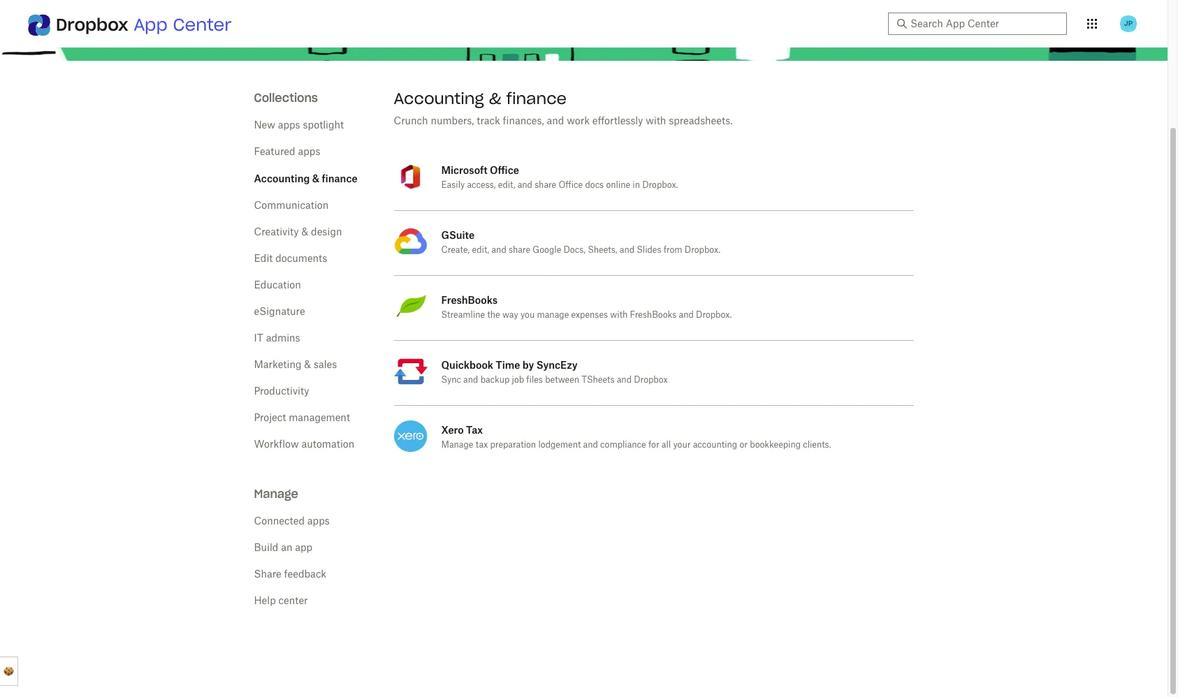 Task type: locate. For each thing, give the bounding box(es) containing it.
easily
[[441, 181, 465, 189]]

& left sales
[[304, 361, 311, 370]]

0 vertical spatial accounting & finance
[[394, 89, 567, 108]]

from
[[664, 246, 683, 254]]

and right lodgement
[[583, 441, 598, 449]]

1 vertical spatial edit,
[[472, 246, 489, 254]]

accounting & finance
[[394, 89, 567, 108], [254, 173, 358, 184]]

communication link
[[254, 201, 329, 211]]

0 horizontal spatial share
[[509, 246, 530, 254]]

0 vertical spatial accounting
[[394, 89, 484, 108]]

online
[[606, 181, 630, 189]]

the
[[487, 311, 500, 319]]

track
[[477, 117, 500, 126]]

tax
[[466, 424, 483, 436]]

jp
[[1124, 19, 1133, 28]]

1 horizontal spatial share
[[535, 181, 556, 189]]

feedback
[[284, 570, 326, 580]]

files
[[526, 376, 543, 384]]

dropbox left the app
[[56, 14, 128, 36]]

app
[[295, 544, 312, 553]]

1 vertical spatial freshbooks
[[630, 311, 677, 319]]

0 vertical spatial edit,
[[498, 181, 515, 189]]

0 horizontal spatial dropbox
[[56, 14, 128, 36]]

0 vertical spatial dropbox
[[56, 14, 128, 36]]

it
[[254, 334, 263, 344]]

dropbox
[[56, 14, 128, 36], [634, 376, 668, 384]]

0 horizontal spatial freshbooks
[[441, 294, 498, 306]]

sync
[[441, 376, 461, 384]]

office up the access,
[[490, 164, 519, 176]]

and left work
[[547, 117, 564, 126]]

documents
[[275, 254, 327, 264]]

finance
[[506, 89, 567, 108], [322, 173, 358, 184]]

and
[[547, 117, 564, 126], [518, 181, 532, 189], [492, 246, 506, 254], [620, 246, 635, 254], [679, 311, 694, 319], [463, 376, 478, 384], [617, 376, 632, 384], [583, 441, 598, 449]]

0 vertical spatial dropbox.
[[642, 181, 678, 189]]

help
[[254, 597, 276, 607]]

apps up accounting & finance link at top
[[298, 147, 320, 157]]

xero tax manage tax preparation lodgement and compliance for all your accounting or bookkeeping clients.
[[441, 424, 831, 449]]

with inside freshbooks streamline the way you manage expenses with freshbooks and dropbox.
[[610, 311, 628, 319]]

1 vertical spatial dropbox.
[[685, 246, 721, 254]]

accounting down featured apps link
[[254, 173, 310, 184]]

app
[[134, 14, 168, 36]]

edit
[[254, 254, 273, 264]]

apps up "app"
[[307, 517, 330, 527]]

apps right new
[[278, 121, 300, 131]]

2 vertical spatial apps
[[307, 517, 330, 527]]

marketing & sales
[[254, 361, 337, 370]]

&
[[489, 89, 501, 108], [312, 173, 320, 184], [302, 228, 308, 238], [304, 361, 311, 370]]

with
[[646, 117, 666, 126], [610, 311, 628, 319]]

finances,
[[503, 117, 544, 126]]

tax
[[476, 441, 488, 449]]

1 vertical spatial share
[[509, 246, 530, 254]]

crunch numbers, track finances, and work effortlessly with spreadsheets.
[[394, 117, 733, 126]]

and right the create,
[[492, 246, 506, 254]]

edit, inside microsoft office easily access, edit, and share office docs online in dropbox.
[[498, 181, 515, 189]]

share
[[535, 181, 556, 189], [509, 246, 530, 254]]

build an app
[[254, 544, 312, 553]]

dropbox. inside freshbooks streamline the way you manage expenses with freshbooks and dropbox.
[[696, 311, 732, 319]]

productivity
[[254, 387, 309, 397]]

docs,
[[564, 246, 586, 254]]

sales
[[314, 361, 337, 370]]

spotlight
[[303, 121, 344, 131]]

& up communication link on the left
[[312, 173, 320, 184]]

dropbox.
[[642, 181, 678, 189], [685, 246, 721, 254], [696, 311, 732, 319]]

1 vertical spatial accounting
[[254, 173, 310, 184]]

and right the access,
[[518, 181, 532, 189]]

0 vertical spatial with
[[646, 117, 666, 126]]

clients.
[[803, 441, 831, 449]]

0 horizontal spatial with
[[610, 311, 628, 319]]

esignature link
[[254, 307, 305, 317]]

1 vertical spatial accounting & finance
[[254, 173, 358, 184]]

edit,
[[498, 181, 515, 189], [472, 246, 489, 254]]

0 vertical spatial manage
[[441, 441, 473, 449]]

finance up finances,
[[506, 89, 567, 108]]

office left docs
[[559, 181, 583, 189]]

manage
[[537, 311, 569, 319]]

accounting & finance link
[[254, 173, 358, 184]]

workflow automation
[[254, 440, 355, 450]]

with right effortlessly
[[646, 117, 666, 126]]

dropbox right tsheets
[[634, 376, 668, 384]]

0 horizontal spatial edit,
[[472, 246, 489, 254]]

and down from
[[679, 311, 694, 319]]

0 horizontal spatial manage
[[254, 487, 298, 501]]

sheets,
[[588, 246, 617, 254]]

education
[[254, 281, 301, 291]]

dropbox. inside gsuite create, edit, and share google docs, sheets, and slides from dropbox.
[[685, 246, 721, 254]]

featured apps
[[254, 147, 320, 157]]

edit, right the access,
[[498, 181, 515, 189]]

admins
[[266, 334, 300, 344]]

accounting
[[394, 89, 484, 108], [254, 173, 310, 184]]

share left google
[[509, 246, 530, 254]]

creativity
[[254, 228, 299, 238]]

0 vertical spatial office
[[490, 164, 519, 176]]

creativity & design
[[254, 228, 342, 238]]

& left design
[[302, 228, 308, 238]]

& for accounting & finance link at top
[[312, 173, 320, 184]]

0 vertical spatial finance
[[506, 89, 567, 108]]

accounting & finance up the track at top left
[[394, 89, 567, 108]]

0 horizontal spatial accounting
[[254, 173, 310, 184]]

2 vertical spatial dropbox.
[[696, 311, 732, 319]]

microsoft
[[441, 164, 488, 176]]

it admins
[[254, 334, 300, 344]]

or
[[740, 441, 748, 449]]

by
[[523, 359, 534, 371]]

1 horizontal spatial office
[[559, 181, 583, 189]]

edit, right the create,
[[472, 246, 489, 254]]

1 horizontal spatial manage
[[441, 441, 473, 449]]

1 horizontal spatial dropbox
[[634, 376, 668, 384]]

share inside microsoft office easily access, edit, and share office docs online in dropbox.
[[535, 181, 556, 189]]

0 vertical spatial apps
[[278, 121, 300, 131]]

share left docs
[[535, 181, 556, 189]]

1 vertical spatial dropbox
[[634, 376, 668, 384]]

connected
[[254, 517, 305, 527]]

finance down 'spotlight'
[[322, 173, 358, 184]]

freshbooks right expenses
[[630, 311, 677, 319]]

effortlessly
[[592, 117, 643, 126]]

manage up connected
[[254, 487, 298, 501]]

edit, inside gsuite create, edit, and share google docs, sheets, and slides from dropbox.
[[472, 246, 489, 254]]

automation
[[301, 440, 355, 450]]

0 horizontal spatial finance
[[322, 173, 358, 184]]

0 vertical spatial freshbooks
[[441, 294, 498, 306]]

preparation
[[490, 441, 536, 449]]

1 horizontal spatial edit,
[[498, 181, 515, 189]]

manage down xero
[[441, 441, 473, 449]]

1 horizontal spatial with
[[646, 117, 666, 126]]

share inside gsuite create, edit, and share google docs, sheets, and slides from dropbox.
[[509, 246, 530, 254]]

education link
[[254, 281, 301, 291]]

accounting & finance up communication link on the left
[[254, 173, 358, 184]]

0 vertical spatial share
[[535, 181, 556, 189]]

quickbook time by syncezy sync and backup job files between tsheets and dropbox
[[441, 359, 668, 384]]

numbers,
[[431, 117, 474, 126]]

1 vertical spatial with
[[610, 311, 628, 319]]

docs
[[585, 181, 604, 189]]

dropbox. inside microsoft office easily access, edit, and share office docs online in dropbox.
[[642, 181, 678, 189]]

featured
[[254, 147, 295, 157]]

1 horizontal spatial finance
[[506, 89, 567, 108]]

bookkeeping
[[750, 441, 801, 449]]

dropbox. for gsuite
[[685, 246, 721, 254]]

freshbooks up streamline
[[441, 294, 498, 306]]

collections
[[254, 91, 318, 105]]

accounting up numbers, at the left
[[394, 89, 484, 108]]

spreadsheets.
[[669, 117, 733, 126]]

gsuite create, edit, and share google docs, sheets, and slides from dropbox.
[[441, 229, 721, 254]]

with right expenses
[[610, 311, 628, 319]]



Task type: describe. For each thing, give the bounding box(es) containing it.
creativity & design link
[[254, 228, 342, 238]]

1 horizontal spatial accounting
[[394, 89, 484, 108]]

marketing & sales link
[[254, 361, 337, 370]]

and inside xero tax manage tax preparation lodgement and compliance for all your accounting or bookkeeping clients.
[[583, 441, 598, 449]]

new apps spotlight
[[254, 121, 344, 131]]

connected apps link
[[254, 517, 330, 527]]

with for freshbooks
[[610, 311, 628, 319]]

1 vertical spatial apps
[[298, 147, 320, 157]]

help center link
[[254, 597, 308, 607]]

share
[[254, 570, 281, 580]]

1 vertical spatial finance
[[322, 173, 358, 184]]

esignature
[[254, 307, 305, 317]]

and left slides
[[620, 246, 635, 254]]

featured apps link
[[254, 147, 320, 157]]

expenses
[[571, 311, 608, 319]]

center
[[278, 597, 308, 607]]

tsheets
[[582, 376, 615, 384]]

and down quickbook
[[463, 376, 478, 384]]

edit documents
[[254, 254, 327, 264]]

share feedback link
[[254, 570, 326, 580]]

1 vertical spatial office
[[559, 181, 583, 189]]

an
[[281, 544, 292, 553]]

1 vertical spatial manage
[[254, 487, 298, 501]]

gsuite
[[441, 229, 475, 241]]

apps for collections
[[278, 121, 300, 131]]

workflow
[[254, 440, 299, 450]]

apps for manage
[[307, 517, 330, 527]]

design
[[311, 228, 342, 238]]

backup
[[481, 376, 510, 384]]

marketing
[[254, 361, 302, 370]]

you
[[521, 311, 535, 319]]

dropbox app center
[[56, 14, 232, 36]]

new
[[254, 121, 275, 131]]

microsoft office easily access, edit, and share office docs online in dropbox.
[[441, 164, 678, 189]]

time
[[496, 359, 520, 371]]

lodgement
[[538, 441, 581, 449]]

0 horizontal spatial office
[[490, 164, 519, 176]]

0 horizontal spatial accounting & finance
[[254, 173, 358, 184]]

quickbook
[[441, 359, 493, 371]]

build an app link
[[254, 544, 312, 553]]

workflow automation link
[[254, 440, 355, 450]]

freshbooks streamline the way you manage expenses with freshbooks and dropbox.
[[441, 294, 732, 319]]

create,
[[441, 246, 470, 254]]

accounting
[[693, 441, 737, 449]]

& for 'creativity & design' link
[[302, 228, 308, 238]]

syncezy
[[537, 359, 578, 371]]

dropbox inside 'quickbook time by syncezy sync and backup job files between tsheets and dropbox'
[[634, 376, 668, 384]]

jp button
[[1117, 13, 1140, 35]]

and inside microsoft office easily access, edit, and share office docs online in dropbox.
[[518, 181, 532, 189]]

project
[[254, 414, 286, 424]]

work
[[567, 117, 590, 126]]

project management
[[254, 414, 350, 424]]

way
[[502, 311, 518, 319]]

between
[[545, 376, 579, 384]]

dropbox. for microsoft office
[[642, 181, 678, 189]]

center
[[173, 14, 232, 36]]

all
[[662, 441, 671, 449]]

& for marketing & sales link
[[304, 361, 311, 370]]

xero
[[441, 424, 464, 436]]

Search App Center text field
[[911, 16, 1059, 31]]

access,
[[467, 181, 496, 189]]

job
[[512, 376, 524, 384]]

project management link
[[254, 414, 350, 424]]

in
[[633, 181, 640, 189]]

google
[[533, 246, 561, 254]]

crunch
[[394, 117, 428, 126]]

and right tsheets
[[617, 376, 632, 384]]

& up the track at top left
[[489, 89, 501, 108]]

and inside freshbooks streamline the way you manage expenses with freshbooks and dropbox.
[[679, 311, 694, 319]]

build
[[254, 544, 278, 553]]

edit documents link
[[254, 254, 327, 264]]

slides
[[637, 246, 661, 254]]

share feedback
[[254, 570, 326, 580]]

manage inside xero tax manage tax preparation lodgement and compliance for all your accounting or bookkeeping clients.
[[441, 441, 473, 449]]

help center
[[254, 597, 308, 607]]

communication
[[254, 201, 329, 211]]

1 horizontal spatial freshbooks
[[630, 311, 677, 319]]

streamline
[[441, 311, 485, 319]]

1 horizontal spatial accounting & finance
[[394, 89, 567, 108]]

it admins link
[[254, 334, 300, 344]]

management
[[289, 414, 350, 424]]

with for crunch
[[646, 117, 666, 126]]

compliance
[[600, 441, 646, 449]]



Task type: vqa. For each thing, say whether or not it's contained in the screenshot.
Search in folder "Dropbox" Text Field
no



